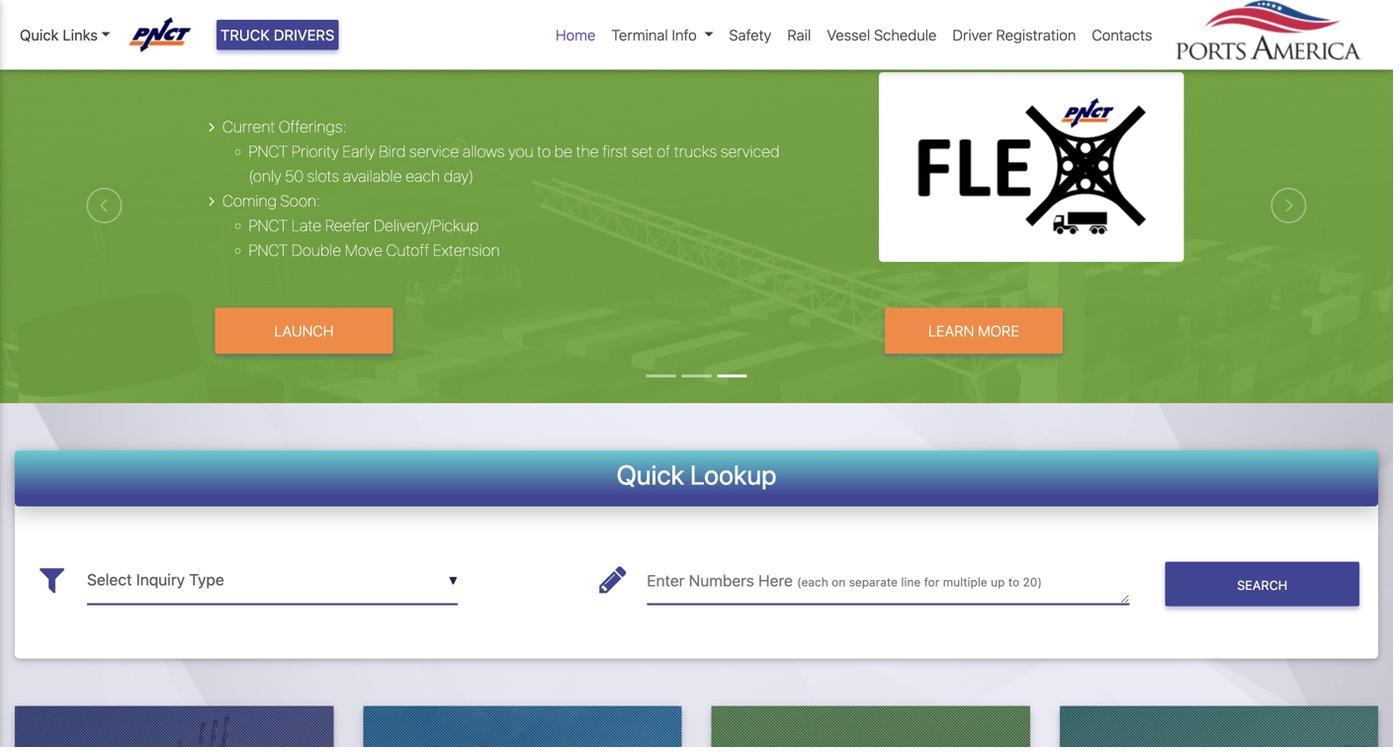Task type: locate. For each thing, give the bounding box(es) containing it.
lookup
[[691, 459, 777, 491]]

quick
[[20, 26, 59, 43], [617, 459, 685, 491]]

to right up
[[1009, 576, 1020, 590]]

double
[[292, 241, 341, 260]]

1 vertical spatial to
[[1009, 576, 1020, 590]]

0 vertical spatial to
[[537, 142, 551, 161]]

(only
[[249, 167, 282, 186]]

multiple
[[943, 576, 988, 590]]

trucks
[[674, 142, 717, 161]]

1 vertical spatial quick
[[617, 459, 685, 491]]

contacts
[[1093, 26, 1153, 43]]

learn
[[929, 323, 975, 340]]

allows
[[463, 142, 505, 161]]

None text field
[[87, 557, 458, 605]]

priority
[[292, 142, 339, 161]]

contacts link
[[1085, 16, 1161, 54]]

None text field
[[647, 557, 1130, 605]]

pnct
[[209, 32, 298, 74], [249, 142, 288, 161], [249, 216, 288, 235], [249, 241, 288, 260]]

home
[[556, 26, 596, 43]]

1 horizontal spatial quick
[[617, 459, 685, 491]]

to
[[537, 142, 551, 161], [1009, 576, 1020, 590]]

rail
[[788, 26, 812, 43]]

pnct up (only
[[249, 142, 288, 161]]

enter
[[647, 572, 685, 591]]

to left be
[[537, 142, 551, 161]]

0 vertical spatial quick
[[20, 26, 59, 43]]

quick left 'links'
[[20, 26, 59, 43]]

first
[[603, 142, 628, 161]]

learn more
[[929, 323, 1020, 340]]

slots
[[307, 167, 339, 186]]

pnct down coming
[[249, 216, 288, 235]]

registration
[[997, 26, 1077, 43]]

safety
[[729, 26, 772, 43]]

launch
[[274, 323, 334, 340]]

quick left lookup
[[617, 459, 685, 491]]

truck drivers link
[[217, 20, 339, 50]]

0 horizontal spatial to
[[537, 142, 551, 161]]

links
[[63, 26, 98, 43]]

coming
[[223, 192, 277, 210]]

pnct inside current offerings: pnct priority early bird service allows you to be the first set of trucks serviced (only 50 slots available each day)
[[249, 142, 288, 161]]

extension
[[433, 241, 500, 260]]

driver
[[953, 26, 993, 43]]

1 horizontal spatial to
[[1009, 576, 1020, 590]]

(each
[[797, 576, 829, 590]]

service
[[392, 32, 527, 74]]

20)
[[1023, 576, 1043, 590]]

truck drivers
[[221, 26, 335, 43]]

flexible service image
[[0, 8, 1394, 515]]

each
[[406, 167, 440, 186]]

launch button
[[215, 308, 393, 354]]

on
[[832, 576, 846, 590]]

terminal
[[612, 26, 668, 43]]

▼
[[449, 575, 458, 588]]

you
[[509, 142, 534, 161]]

driver registration link
[[945, 16, 1085, 54]]

alert
[[0, 0, 1394, 8]]

0 horizontal spatial quick
[[20, 26, 59, 43]]

move
[[345, 241, 383, 260]]

line
[[902, 576, 921, 590]]

info
[[672, 26, 697, 43]]



Task type: vqa. For each thing, say whether or not it's contained in the screenshot.
the to to the right
yes



Task type: describe. For each thing, give the bounding box(es) containing it.
day)
[[444, 167, 474, 186]]

pnct flex service
[[209, 32, 527, 74]]

terminal info link
[[604, 16, 722, 54]]

quick lookup
[[617, 459, 777, 491]]

search
[[1238, 578, 1288, 593]]

early
[[343, 142, 375, 161]]

soon:
[[280, 192, 321, 210]]

more
[[979, 323, 1020, 340]]

available
[[343, 167, 402, 186]]

pnct left double
[[249, 241, 288, 260]]

numbers
[[689, 572, 755, 591]]

quick for quick links
[[20, 26, 59, 43]]

pnct up current
[[209, 32, 298, 74]]

here
[[759, 572, 793, 591]]

for
[[925, 576, 940, 590]]

up
[[991, 576, 1006, 590]]

to inside current offerings: pnct priority early bird service allows you to be the first set of trucks serviced (only 50 slots available each day)
[[537, 142, 551, 161]]

driver registration
[[953, 26, 1077, 43]]

quick for quick lookup
[[617, 459, 685, 491]]

reefer
[[325, 216, 370, 235]]

schedule
[[875, 26, 937, 43]]

enter numbers here (each on separate line for multiple up to 20)
[[647, 572, 1043, 591]]

serviced
[[721, 142, 780, 161]]

search button
[[1166, 563, 1360, 607]]

of
[[657, 142, 671, 161]]

angle right image
[[209, 119, 215, 135]]

angle right image
[[209, 193, 215, 209]]

bird
[[379, 142, 406, 161]]

set
[[632, 142, 653, 161]]

separate
[[849, 576, 898, 590]]

vessel schedule
[[827, 26, 937, 43]]

learn more link
[[885, 308, 1063, 354]]

delivery/pickup
[[374, 216, 479, 235]]

rail link
[[780, 16, 819, 54]]

vessel
[[827, 26, 871, 43]]

flex
[[305, 32, 385, 74]]

quick links link
[[20, 24, 111, 46]]

drivers
[[274, 26, 335, 43]]

service
[[409, 142, 459, 161]]

terminal info
[[612, 26, 697, 43]]

truck
[[221, 26, 270, 43]]

offerings:
[[279, 117, 347, 136]]

quick links
[[20, 26, 98, 43]]

vessel schedule link
[[819, 16, 945, 54]]

the
[[576, 142, 599, 161]]

cutoff
[[386, 241, 430, 260]]

50
[[285, 167, 304, 186]]

coming soon: pnct late reefer delivery/pickup pnct double move cutoff extension
[[223, 192, 500, 260]]

to inside enter numbers here (each on separate line for multiple up to 20)
[[1009, 576, 1020, 590]]

home link
[[548, 16, 604, 54]]

safety link
[[722, 16, 780, 54]]

current
[[223, 117, 275, 136]]

be
[[555, 142, 573, 161]]

late
[[292, 216, 322, 235]]

current offerings: pnct priority early bird service allows you to be the first set of trucks serviced (only 50 slots available each day)
[[223, 117, 780, 186]]



